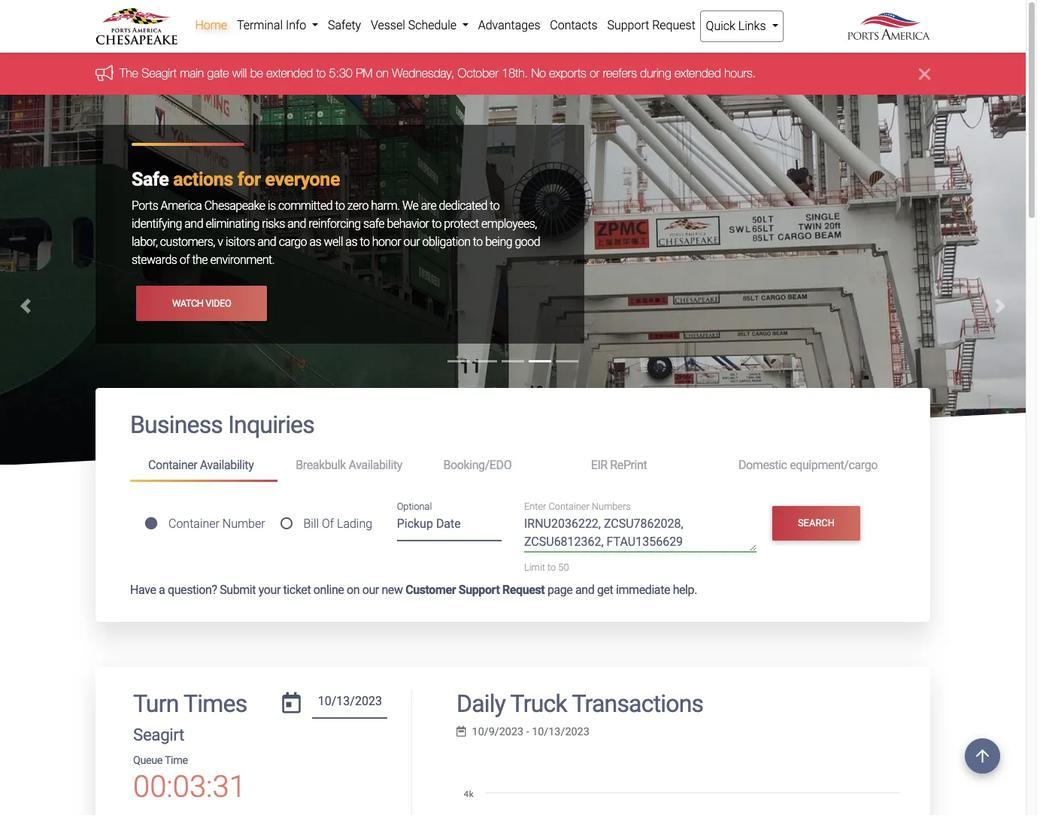 Task type: describe. For each thing, give the bounding box(es) containing it.
business inquiries
[[130, 411, 314, 440]]

enter container numbers
[[524, 501, 631, 512]]

domestic equipment/cargo link
[[720, 452, 896, 480]]

50
[[558, 562, 569, 573]]

and up cargo
[[287, 217, 306, 231]]

be
[[250, 66, 263, 80]]

employees,
[[481, 217, 537, 231]]

bill of lading
[[303, 517, 372, 531]]

1 as from the left
[[309, 235, 321, 249]]

business
[[130, 411, 223, 440]]

isitors
[[226, 235, 255, 249]]

container for container number
[[168, 517, 220, 531]]

main
[[180, 66, 204, 80]]

october
[[458, 66, 499, 80]]

will
[[232, 66, 247, 80]]

have a question? submit your ticket online on our new customer support request page and get immediate help.
[[130, 583, 697, 597]]

advantages
[[478, 18, 540, 32]]

zero
[[347, 199, 368, 213]]

stewards
[[132, 253, 177, 267]]

support inside 00:03:31 main content
[[459, 583, 500, 597]]

customer
[[405, 583, 456, 597]]

support inside "support request" link
[[607, 18, 649, 32]]

safety
[[328, 18, 361, 32]]

the seagirt main gate will be extended to 5:30 pm on wednesday, october 18th.  no exports or reefers during extended hours. alert
[[0, 53, 1026, 95]]

get
[[597, 583, 613, 597]]

quick links
[[706, 19, 769, 33]]

eir reprint
[[591, 458, 647, 472]]

chesapeake
[[204, 199, 265, 213]]

cargo
[[279, 235, 307, 249]]

well
[[324, 235, 343, 249]]

eir reprint link
[[573, 452, 720, 480]]

calendar day image
[[282, 692, 301, 713]]

enter
[[524, 501, 546, 512]]

ticket
[[283, 583, 311, 597]]

home
[[195, 18, 227, 32]]

safe actions for everyone
[[132, 169, 340, 191]]

pm
[[356, 66, 373, 80]]

have
[[130, 583, 156, 597]]

watch video
[[172, 298, 231, 309]]

transactions
[[572, 689, 703, 718]]

info
[[286, 18, 306, 32]]

reprint
[[610, 458, 647, 472]]

is
[[268, 199, 276, 213]]

eir
[[591, 458, 608, 472]]

vessel
[[371, 18, 405, 32]]

turn times
[[133, 689, 247, 718]]

go to top image
[[965, 739, 1000, 774]]

breakbulk availability
[[296, 458, 402, 472]]

seagirt inside 00:03:31 main content
[[133, 725, 184, 745]]

safety image
[[0, 95, 1026, 538]]

quick
[[706, 19, 735, 33]]

to inside alert
[[316, 66, 326, 80]]

turn
[[133, 689, 179, 718]]

reefers
[[603, 66, 637, 80]]

Enter Container Numbers text field
[[524, 515, 756, 552]]

10/13/2023
[[532, 726, 589, 739]]

online
[[313, 583, 344, 597]]

0 vertical spatial request
[[652, 18, 696, 32]]

number
[[222, 517, 265, 531]]

times
[[184, 689, 247, 718]]

question?
[[168, 583, 217, 597]]

to left the zero
[[335, 199, 345, 213]]

america
[[161, 199, 202, 213]]

for
[[237, 169, 261, 191]]

and inside 00:03:31 main content
[[575, 583, 594, 597]]

seagirt inside alert
[[142, 66, 177, 80]]

daily
[[457, 689, 505, 718]]

domestic
[[739, 458, 787, 472]]

v
[[218, 235, 223, 249]]

being
[[485, 235, 512, 249]]

to inside 00:03:31 main content
[[548, 562, 556, 573]]

environment.
[[210, 253, 275, 267]]

a
[[159, 583, 165, 597]]

the seagirt main gate will be extended to 5:30 pm on wednesday, october 18th.  no exports or reefers during extended hours.
[[120, 66, 756, 80]]

2 extended from the left
[[675, 66, 721, 80]]

availability for breakbulk availability
[[349, 458, 402, 472]]

our inside ports america chesapeake is committed to zero harm. we are dedicated to identifying and                         eliminating risks and reinforcing safe behavior to protect employees, labor, customers, v                         isitors and cargo as well as to honor our obligation to being good stewards of the environment.
[[404, 235, 420, 249]]

eliminating
[[206, 217, 259, 231]]

00:03:31
[[133, 769, 246, 805]]

lading
[[337, 517, 372, 531]]

your
[[259, 583, 281, 597]]

inquiries
[[228, 411, 314, 440]]

our inside 00:03:31 main content
[[362, 583, 379, 597]]

actions
[[173, 169, 233, 191]]

committed
[[278, 199, 332, 213]]

home link
[[190, 11, 232, 41]]



Task type: locate. For each thing, give the bounding box(es) containing it.
the seagirt main gate will be extended to 5:30 pm on wednesday, october 18th.  no exports or reefers during extended hours. link
[[120, 66, 756, 80]]

time
[[165, 754, 188, 767]]

1 vertical spatial on
[[347, 583, 360, 597]]

0 horizontal spatial our
[[362, 583, 379, 597]]

seagirt
[[142, 66, 177, 80], [133, 725, 184, 745]]

the
[[120, 66, 138, 80]]

on inside 00:03:31 main content
[[347, 583, 360, 597]]

contacts
[[550, 18, 598, 32]]

help.
[[673, 583, 697, 597]]

or
[[590, 66, 600, 80]]

10/9/2023
[[472, 726, 524, 739]]

ports
[[132, 199, 158, 213]]

of
[[322, 517, 334, 531]]

support right the customer
[[459, 583, 500, 597]]

booking/edo link
[[425, 452, 573, 480]]

our down behavior
[[404, 235, 420, 249]]

contacts link
[[545, 11, 602, 41]]

availability inside 'link'
[[349, 458, 402, 472]]

00:03:31 main content
[[84, 388, 942, 815]]

1 horizontal spatial our
[[404, 235, 420, 249]]

everyone
[[265, 169, 340, 191]]

page
[[547, 583, 573, 597]]

10/9/2023 - 10/13/2023
[[472, 726, 589, 739]]

vessel schedule
[[371, 18, 459, 32]]

reinforcing
[[309, 217, 361, 231]]

dedicated
[[439, 199, 487, 213]]

advantages link
[[473, 11, 545, 41]]

schedule
[[408, 18, 457, 32]]

watch
[[172, 298, 204, 309]]

support request link
[[602, 11, 700, 41]]

seagirt right the
[[142, 66, 177, 80]]

support up reefers
[[607, 18, 649, 32]]

1 horizontal spatial support
[[607, 18, 649, 32]]

0 horizontal spatial availability
[[200, 458, 254, 472]]

our
[[404, 235, 420, 249], [362, 583, 379, 597]]

0 horizontal spatial request
[[502, 583, 545, 597]]

container availability link
[[130, 452, 278, 482]]

container left number
[[168, 517, 220, 531]]

labor,
[[132, 235, 158, 249]]

as
[[309, 235, 321, 249], [345, 235, 357, 249]]

0 horizontal spatial on
[[347, 583, 360, 597]]

1 horizontal spatial request
[[652, 18, 696, 32]]

the
[[192, 253, 208, 267]]

1 horizontal spatial extended
[[675, 66, 721, 80]]

as right well
[[345, 235, 357, 249]]

terminal info
[[237, 18, 309, 32]]

watch video link
[[136, 286, 267, 321]]

Optional text field
[[397, 512, 502, 542]]

0 vertical spatial on
[[376, 66, 389, 80]]

2 as from the left
[[345, 235, 357, 249]]

optional
[[397, 501, 432, 512]]

calendar week image
[[457, 726, 466, 737]]

truck
[[510, 689, 567, 718]]

0 vertical spatial support
[[607, 18, 649, 32]]

availability right 'breakbulk'
[[349, 458, 402, 472]]

1 vertical spatial request
[[502, 583, 545, 597]]

to left 50
[[548, 562, 556, 573]]

and up customers,
[[184, 217, 203, 231]]

0 vertical spatial container
[[148, 458, 197, 472]]

links
[[738, 19, 766, 33]]

to left being
[[473, 235, 483, 249]]

breakbulk
[[296, 458, 346, 472]]

on inside the seagirt main gate will be extended to 5:30 pm on wednesday, october 18th.  no exports or reefers during extended hours. alert
[[376, 66, 389, 80]]

domestic equipment/cargo
[[739, 458, 878, 472]]

daily truck transactions
[[457, 689, 703, 718]]

numbers
[[592, 501, 631, 512]]

0 horizontal spatial as
[[309, 235, 321, 249]]

new
[[382, 583, 403, 597]]

request left quick
[[652, 18, 696, 32]]

1 extended from the left
[[266, 66, 313, 80]]

to down safe
[[360, 235, 370, 249]]

1 horizontal spatial on
[[376, 66, 389, 80]]

no
[[531, 66, 546, 80]]

queue time 00:03:31
[[133, 754, 246, 805]]

obligation
[[422, 235, 470, 249]]

bill
[[303, 517, 319, 531]]

customers,
[[160, 235, 215, 249]]

request
[[652, 18, 696, 32], [502, 583, 545, 597]]

1 vertical spatial support
[[459, 583, 500, 597]]

our left new
[[362, 583, 379, 597]]

18th.
[[502, 66, 528, 80]]

support request
[[607, 18, 696, 32]]

customer support request link
[[405, 583, 545, 597]]

behavior
[[387, 217, 429, 231]]

1 vertical spatial container
[[549, 501, 589, 512]]

extended right the be
[[266, 66, 313, 80]]

vessel schedule link
[[366, 11, 473, 41]]

risks
[[262, 217, 285, 231]]

0 horizontal spatial support
[[459, 583, 500, 597]]

container right enter
[[549, 501, 589, 512]]

2 vertical spatial container
[[168, 517, 220, 531]]

container for container availability
[[148, 458, 197, 472]]

container number
[[168, 517, 265, 531]]

submit
[[220, 583, 256, 597]]

and left get
[[575, 583, 594, 597]]

terminal info link
[[232, 11, 323, 41]]

on right pm
[[376, 66, 389, 80]]

extended right during
[[675, 66, 721, 80]]

extended
[[266, 66, 313, 80], [675, 66, 721, 80]]

limit
[[524, 562, 545, 573]]

good
[[515, 235, 540, 249]]

1 vertical spatial seagirt
[[133, 725, 184, 745]]

container availability
[[148, 458, 254, 472]]

0 vertical spatial seagirt
[[142, 66, 177, 80]]

seagirt up queue
[[133, 725, 184, 745]]

None text field
[[312, 689, 388, 719]]

we
[[402, 199, 418, 213]]

to down the are
[[432, 217, 441, 231]]

safety link
[[323, 11, 366, 41]]

equipment/cargo
[[790, 458, 878, 472]]

are
[[421, 199, 436, 213]]

1 horizontal spatial as
[[345, 235, 357, 249]]

close image
[[919, 65, 930, 83]]

2 availability from the left
[[349, 458, 402, 472]]

request down "limit"
[[502, 583, 545, 597]]

to up employees,
[[490, 199, 500, 213]]

1 vertical spatial our
[[362, 583, 379, 597]]

1 horizontal spatial availability
[[349, 458, 402, 472]]

and down risks in the top of the page
[[258, 235, 276, 249]]

hours.
[[724, 66, 756, 80]]

availability
[[200, 458, 254, 472], [349, 458, 402, 472]]

and
[[184, 217, 203, 231], [287, 217, 306, 231], [258, 235, 276, 249], [575, 583, 594, 597]]

ports america chesapeake is committed to zero harm. we are dedicated to identifying and                         eliminating risks and reinforcing safe behavior to protect employees, labor, customers, v                         isitors and cargo as well as to honor our obligation to being good stewards of the environment.
[[132, 199, 540, 267]]

1 availability from the left
[[200, 458, 254, 472]]

bullhorn image
[[96, 65, 120, 81]]

availability for container availability
[[200, 458, 254, 472]]

exports
[[549, 66, 586, 80]]

container down business
[[148, 458, 197, 472]]

0 horizontal spatial extended
[[266, 66, 313, 80]]

immediate
[[616, 583, 670, 597]]

to left "5:30"
[[316, 66, 326, 80]]

availability down business inquiries
[[200, 458, 254, 472]]

search button
[[772, 506, 861, 541]]

breakbulk availability link
[[278, 452, 425, 480]]

safe
[[363, 217, 384, 231]]

gate
[[207, 66, 229, 80]]

as left well
[[309, 235, 321, 249]]

on right online
[[347, 583, 360, 597]]

0 vertical spatial our
[[404, 235, 420, 249]]

queue
[[133, 754, 162, 767]]

request inside 00:03:31 main content
[[502, 583, 545, 597]]



Task type: vqa. For each thing, say whether or not it's contained in the screenshot.
10/17/2023
no



